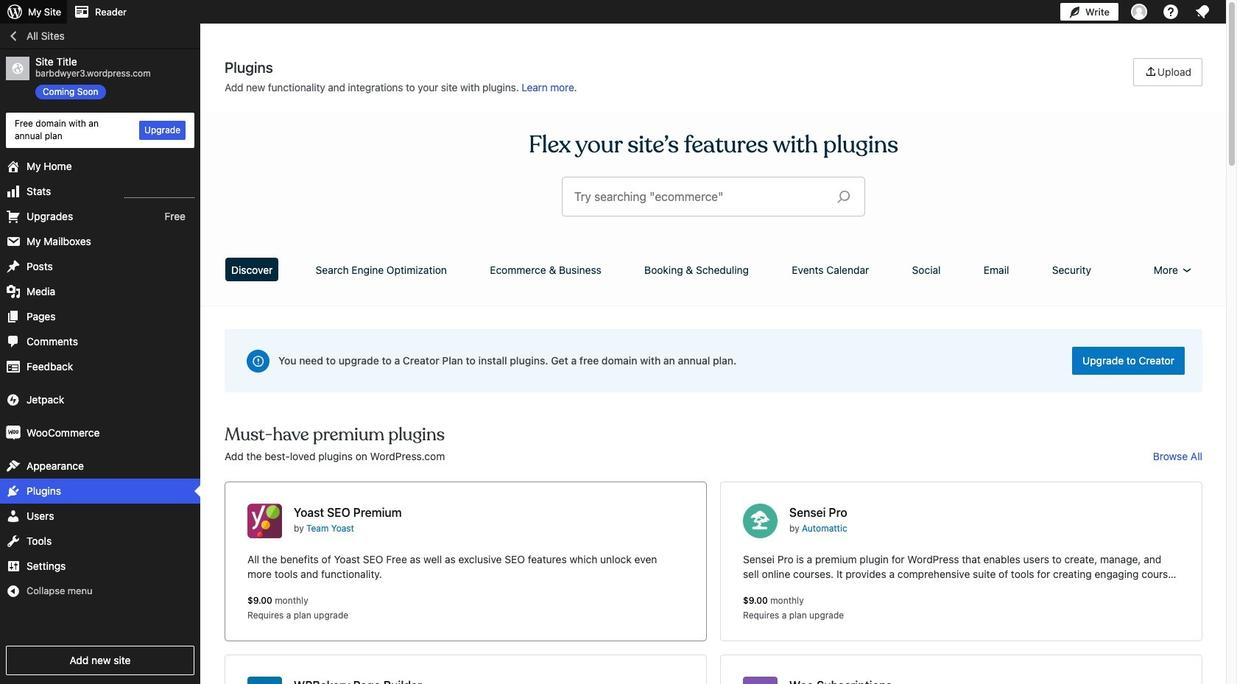 Task type: vqa. For each thing, say whether or not it's contained in the screenshot.
second img from the top of the page
yes



Task type: describe. For each thing, give the bounding box(es) containing it.
Search search field
[[574, 177, 825, 216]]

highest hourly views 0 image
[[124, 188, 194, 198]]

help image
[[1162, 3, 1180, 21]]

manage your notifications image
[[1194, 3, 1211, 21]]

1 img image from the top
[[6, 392, 21, 407]]

1 plugin icon image from the left
[[247, 504, 282, 538]]



Task type: locate. For each thing, give the bounding box(es) containing it.
plugin icon image
[[247, 504, 282, 538], [743, 504, 778, 538]]

open search image
[[825, 186, 862, 207]]

2 plugin icon image from the left
[[743, 504, 778, 538]]

0 horizontal spatial plugin icon image
[[247, 504, 282, 538]]

img image
[[6, 392, 21, 407], [6, 425, 21, 440]]

1 horizontal spatial plugin icon image
[[743, 504, 778, 538]]

2 img image from the top
[[6, 425, 21, 440]]

None search field
[[563, 177, 865, 216]]

main content
[[219, 58, 1208, 684]]

0 vertical spatial img image
[[6, 392, 21, 407]]

1 vertical spatial img image
[[6, 425, 21, 440]]

my profile image
[[1131, 4, 1147, 20]]



